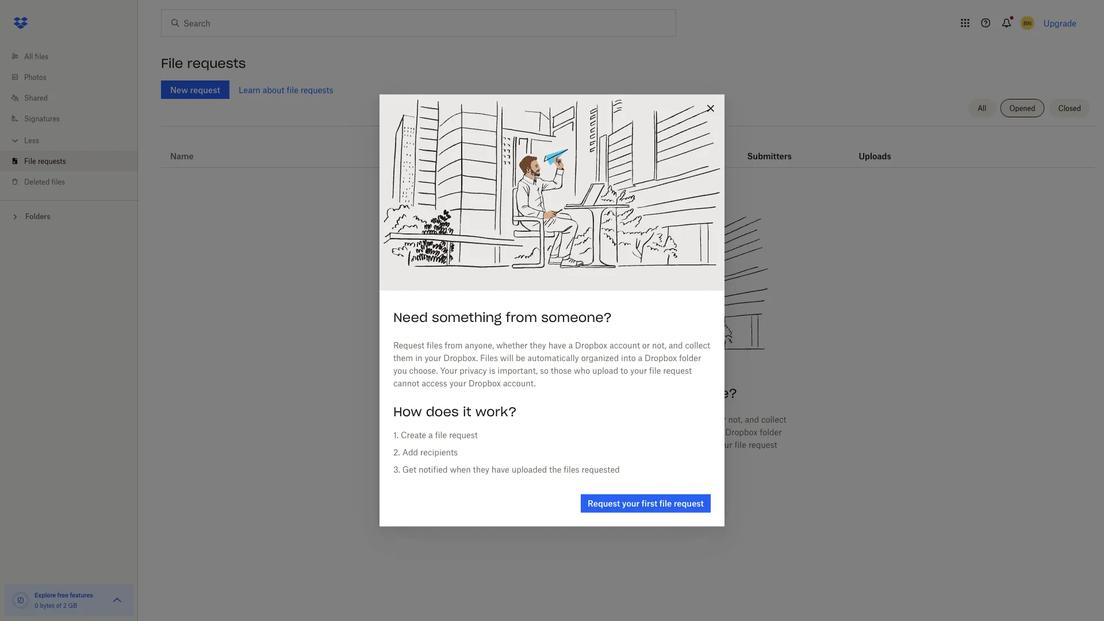 Task type: vqa. For each thing, say whether or not it's contained in the screenshot.
right File
yes



Task type: describe. For each thing, give the bounding box(es) containing it.
0 vertical spatial into
[[622, 353, 636, 363]]

1 horizontal spatial them
[[474, 427, 494, 437]]

0 horizontal spatial your
[[441, 366, 458, 376]]

1 vertical spatial privacy
[[545, 440, 573, 450]]

1 vertical spatial files
[[561, 427, 579, 437]]

1 horizontal spatial upload
[[678, 440, 704, 450]]

0
[[35, 602, 38, 609]]

photos link
[[9, 67, 138, 87]]

0 horizontal spatial automatically
[[528, 353, 579, 363]]

it
[[463, 404, 472, 420]]

notified
[[419, 465, 448, 475]]

1 vertical spatial someone?
[[667, 386, 738, 402]]

0 vertical spatial not,
[[653, 341, 667, 350]]

1 vertical spatial request files from anyone, whether they have a dropbox account or not, and collect them in your dropbox. files will be automatically organized into a dropbox folder you choose. your privacy is important, so those who upload to your file request cannot access your dropbox account.
[[470, 415, 787, 462]]

gb
[[68, 602, 77, 609]]

0 horizontal spatial someone?
[[542, 309, 612, 325]]

row containing name
[[161, 131, 1096, 168]]

requested
[[582, 465, 620, 475]]

shared
[[24, 94, 48, 102]]

0 vertical spatial folder
[[680, 353, 702, 363]]

1 horizontal spatial account
[[686, 415, 717, 424]]

learn about file requests
[[239, 85, 334, 95]]

your inside button
[[623, 499, 640, 509]]

1 vertical spatial will
[[581, 427, 595, 437]]

1 vertical spatial whether
[[573, 415, 604, 424]]

0 vertical spatial you
[[394, 366, 407, 376]]

2 horizontal spatial have
[[625, 415, 643, 424]]

first
[[642, 499, 658, 509]]

file requests list item
[[0, 151, 138, 172]]

deleted files
[[24, 178, 65, 186]]

3. get notified when they have uploaded the files requested
[[394, 465, 620, 475]]

learn
[[239, 85, 261, 95]]

in inside dialog
[[416, 353, 423, 363]]

1 horizontal spatial or
[[719, 415, 727, 424]]

file requests link
[[9, 151, 138, 172]]

pro trial element
[[621, 149, 639, 163]]

request your first file request button
[[581, 495, 711, 513]]

1 vertical spatial so
[[626, 440, 634, 450]]

0 horizontal spatial anyone,
[[465, 341, 494, 350]]

1 horizontal spatial something
[[558, 386, 628, 402]]

uploaded
[[512, 465, 547, 475]]

1 vertical spatial they
[[606, 415, 623, 424]]

1 vertical spatial into
[[702, 427, 717, 437]]

0 vertical spatial important,
[[498, 366, 538, 376]]

0 horizontal spatial files
[[480, 353, 498, 363]]

1 vertical spatial account.
[[667, 453, 700, 462]]

closed button
[[1050, 99, 1091, 117]]

0 horizontal spatial will
[[501, 353, 514, 363]]

1 horizontal spatial file
[[161, 55, 183, 71]]

0 horizontal spatial have
[[492, 465, 510, 475]]

how does it work?
[[394, 404, 517, 420]]

2
[[63, 602, 67, 609]]

create
[[401, 430, 427, 440]]

0 vertical spatial who
[[574, 366, 591, 376]]

opened
[[1010, 104, 1036, 113]]

all button
[[969, 99, 996, 117]]

learn about file requests link
[[239, 85, 334, 95]]

need inside dialog
[[394, 309, 428, 325]]

0 horizontal spatial dropbox.
[[444, 353, 478, 363]]

file inside list item
[[24, 157, 36, 165]]

1 vertical spatial important,
[[583, 440, 624, 450]]

1 vertical spatial those
[[637, 440, 658, 450]]

all files
[[24, 52, 48, 61]]

explore free features 0 bytes of 2 gb
[[35, 592, 93, 609]]

file requests inside list item
[[24, 157, 66, 165]]

organized inside dialog
[[582, 353, 619, 363]]

0 vertical spatial requests
[[187, 55, 246, 71]]

upgrade link
[[1044, 18, 1077, 28]]

1 vertical spatial requests
[[301, 85, 334, 95]]

1 horizontal spatial not,
[[729, 415, 743, 424]]

2.
[[394, 448, 400, 458]]

features
[[70, 592, 93, 599]]

1 horizontal spatial automatically
[[609, 427, 660, 437]]

deleted
[[24, 178, 50, 186]]

1 vertical spatial dropbox.
[[525, 427, 559, 437]]

1 horizontal spatial and
[[745, 415, 760, 424]]

1 vertical spatial your
[[526, 440, 543, 450]]

list containing all files
[[0, 39, 138, 200]]

0 horizontal spatial them
[[394, 353, 413, 363]]

about
[[263, 85, 285, 95]]

all files link
[[9, 46, 138, 67]]

1 horizontal spatial be
[[597, 427, 606, 437]]

all for all
[[978, 104, 987, 113]]

work?
[[476, 404, 517, 420]]

recipients
[[421, 448, 458, 458]]

0 horizontal spatial access
[[422, 379, 448, 388]]

collect inside dialog
[[686, 341, 711, 350]]

0 vertical spatial file requests
[[161, 55, 246, 71]]

1 horizontal spatial you
[[479, 440, 493, 450]]

2 column header from the left
[[859, 135, 906, 163]]

quota usage element
[[12, 592, 30, 610]]

the
[[550, 465, 562, 475]]

0 horizontal spatial to
[[621, 366, 629, 376]]

0 horizontal spatial those
[[551, 366, 572, 376]]

add
[[403, 448, 418, 458]]

0 vertical spatial privacy
[[460, 366, 487, 376]]

account inside dialog
[[610, 341, 641, 350]]

signatures
[[24, 114, 60, 123]]

closed
[[1059, 104, 1082, 113]]

0 vertical spatial is
[[490, 366, 496, 376]]

0 vertical spatial request files from anyone, whether they have a dropbox account or not, and collect them in your dropbox. files will be automatically organized into a dropbox folder you choose. your privacy is important, so those who upload to your file request cannot access your dropbox account.
[[394, 341, 711, 388]]

1 vertical spatial is
[[575, 440, 581, 450]]

0 vertical spatial have
[[549, 341, 567, 350]]

1 horizontal spatial cannot
[[557, 453, 583, 462]]

0 vertical spatial or
[[643, 341, 650, 350]]



Task type: locate. For each thing, give the bounding box(es) containing it.
does
[[426, 404, 459, 420]]

privacy
[[460, 366, 487, 376], [545, 440, 573, 450]]

1 vertical spatial collect
[[762, 415, 787, 424]]

request inside button
[[588, 499, 621, 509]]

1 horizontal spatial privacy
[[545, 440, 573, 450]]

dropbox.
[[444, 353, 478, 363], [525, 427, 559, 437]]

choose. inside dialog
[[409, 366, 438, 376]]

1 vertical spatial request
[[470, 415, 501, 424]]

0 vertical spatial be
[[516, 353, 526, 363]]

is
[[490, 366, 496, 376], [575, 440, 581, 450]]

and inside dialog
[[669, 341, 683, 350]]

who
[[574, 366, 591, 376], [660, 440, 676, 450]]

request
[[394, 341, 425, 350], [470, 415, 501, 424], [588, 499, 621, 509]]

free
[[57, 592, 68, 599]]

1 vertical spatial upload
[[678, 440, 704, 450]]

1 horizontal spatial organized
[[662, 427, 700, 437]]

your
[[425, 353, 442, 363], [631, 366, 648, 376], [450, 379, 467, 388], [506, 427, 522, 437], [716, 440, 733, 450], [613, 453, 630, 462], [623, 499, 640, 509]]

0 vertical spatial access
[[422, 379, 448, 388]]

1 horizontal spatial choose.
[[495, 440, 524, 450]]

0 vertical spatial them
[[394, 353, 413, 363]]

1 horizontal spatial all
[[978, 104, 987, 113]]

1 vertical spatial be
[[597, 427, 606, 437]]

2 horizontal spatial they
[[606, 415, 623, 424]]

0 vertical spatial someone?
[[542, 309, 612, 325]]

bytes
[[40, 602, 55, 609]]

they
[[530, 341, 547, 350], [606, 415, 623, 424], [473, 465, 490, 475]]

1 horizontal spatial those
[[637, 440, 658, 450]]

name
[[170, 151, 194, 161]]

0 vertical spatial need something from someone?
[[394, 309, 612, 325]]

1 vertical spatial need
[[519, 386, 554, 402]]

choose. up how in the bottom of the page
[[409, 366, 438, 376]]

1 vertical spatial file
[[24, 157, 36, 165]]

1 vertical spatial access
[[585, 453, 611, 462]]

request
[[664, 366, 692, 376], [449, 430, 478, 440], [749, 440, 778, 450], [674, 499, 704, 509]]

all left "opened"
[[978, 104, 987, 113]]

1 vertical spatial anyone,
[[541, 415, 571, 424]]

request your first file request
[[588, 499, 704, 509]]

important, up work?
[[498, 366, 538, 376]]

1 vertical spatial not,
[[729, 415, 743, 424]]

access
[[422, 379, 448, 388], [585, 453, 611, 462]]

choose.
[[409, 366, 438, 376], [495, 440, 524, 450]]

1 vertical spatial and
[[745, 415, 760, 424]]

0 horizontal spatial so
[[540, 366, 549, 376]]

privacy up it
[[460, 366, 487, 376]]

0 horizontal spatial cannot
[[394, 379, 420, 388]]

you up how in the bottom of the page
[[394, 366, 407, 376]]

when
[[450, 465, 471, 475]]

your
[[441, 366, 458, 376], [526, 440, 543, 450]]

will
[[501, 353, 514, 363], [581, 427, 595, 437]]

1 horizontal spatial to
[[706, 440, 714, 450]]

less image
[[9, 135, 21, 146]]

anyone,
[[465, 341, 494, 350], [541, 415, 571, 424]]

a
[[569, 341, 573, 350], [638, 353, 643, 363], [645, 415, 650, 424], [719, 427, 724, 437], [429, 430, 433, 440]]

those
[[551, 366, 572, 376], [637, 440, 658, 450]]

file requests
[[161, 55, 246, 71], [24, 157, 66, 165]]

all inside button
[[978, 104, 987, 113]]

request files from anyone, whether they have a dropbox account or not, and collect them in your dropbox. files will be automatically organized into a dropbox folder you choose. your privacy is important, so those who upload to your file request cannot access your dropbox account.
[[394, 341, 711, 388], [470, 415, 787, 462]]

account. inside dialog
[[503, 379, 536, 388]]

opened button
[[1001, 99, 1045, 117]]

list
[[0, 39, 138, 200]]

1 vertical spatial or
[[719, 415, 727, 424]]

1 vertical spatial you
[[479, 440, 493, 450]]

1 vertical spatial automatically
[[609, 427, 660, 437]]

into
[[622, 353, 636, 363], [702, 427, 717, 437]]

get
[[403, 465, 417, 475]]

request inside button
[[674, 499, 704, 509]]

not,
[[653, 341, 667, 350], [729, 415, 743, 424]]

0 horizontal spatial requests
[[38, 157, 66, 165]]

0 vertical spatial need
[[394, 309, 428, 325]]

0 vertical spatial automatically
[[528, 353, 579, 363]]

dialog
[[380, 95, 725, 527]]

in down work?
[[496, 427, 504, 437]]

photos
[[24, 73, 47, 81]]

1 column header from the left
[[748, 135, 794, 163]]

all up photos
[[24, 52, 33, 61]]

all
[[24, 52, 33, 61], [978, 104, 987, 113]]

1 horizontal spatial files
[[561, 427, 579, 437]]

cannot
[[394, 379, 420, 388], [557, 453, 583, 462]]

in
[[416, 353, 423, 363], [496, 427, 504, 437]]

privacy up the
[[545, 440, 573, 450]]

0 vertical spatial account.
[[503, 379, 536, 388]]

0 horizontal spatial into
[[622, 353, 636, 363]]

0 vertical spatial so
[[540, 366, 549, 376]]

0 vertical spatial anyone,
[[465, 341, 494, 350]]

dropbox image
[[9, 12, 32, 35]]

0 horizontal spatial important,
[[498, 366, 538, 376]]

upload inside dialog
[[593, 366, 619, 376]]

all for all files
[[24, 52, 33, 61]]

will up work?
[[501, 353, 514, 363]]

2 vertical spatial requests
[[38, 157, 66, 165]]

1 horizontal spatial folder
[[760, 427, 783, 437]]

will up the requested
[[581, 427, 595, 437]]

created
[[413, 151, 445, 161]]

explore
[[35, 592, 56, 599]]

requests up learn
[[187, 55, 246, 71]]

in up how in the bottom of the page
[[416, 353, 423, 363]]

account
[[610, 341, 641, 350], [686, 415, 717, 424]]

0 horizontal spatial folder
[[680, 353, 702, 363]]

0 horizontal spatial need
[[394, 309, 428, 325]]

your up uploaded
[[526, 440, 543, 450]]

1 vertical spatial in
[[496, 427, 504, 437]]

0 horizontal spatial whether
[[497, 341, 528, 350]]

1 vertical spatial folder
[[760, 427, 783, 437]]

0 vertical spatial something
[[432, 309, 502, 325]]

all inside list
[[24, 52, 33, 61]]

0 vertical spatial whether
[[497, 341, 528, 350]]

1 horizontal spatial so
[[626, 440, 634, 450]]

0 horizontal spatial upload
[[593, 366, 619, 376]]

0 vertical spatial upload
[[593, 366, 619, 376]]

1 horizontal spatial file requests
[[161, 55, 246, 71]]

1 horizontal spatial dropbox.
[[525, 427, 559, 437]]

1 horizontal spatial have
[[549, 341, 567, 350]]

column header
[[748, 135, 794, 163], [859, 135, 906, 163]]

file requests up learn
[[161, 55, 246, 71]]

1 horizontal spatial collect
[[762, 415, 787, 424]]

0 vertical spatial will
[[501, 353, 514, 363]]

folders button
[[0, 208, 138, 225]]

need
[[394, 309, 428, 325], [519, 386, 554, 402]]

upgrade
[[1044, 18, 1077, 28]]

shared link
[[9, 87, 138, 108]]

important, up the requested
[[583, 440, 624, 450]]

dialog containing need something from someone?
[[380, 95, 725, 527]]

dropbox. up uploaded
[[525, 427, 559, 437]]

collect
[[686, 341, 711, 350], [762, 415, 787, 424]]

row
[[161, 131, 1096, 168]]

1.
[[394, 430, 399, 440]]

them
[[394, 353, 413, 363], [474, 427, 494, 437]]

someone?
[[542, 309, 612, 325], [667, 386, 738, 402]]

account.
[[503, 379, 536, 388], [667, 453, 700, 462]]

1 vertical spatial something
[[558, 386, 628, 402]]

files
[[480, 353, 498, 363], [561, 427, 579, 437]]

from
[[506, 309, 538, 325], [445, 341, 463, 350], [632, 386, 663, 402], [521, 415, 539, 424]]

them down work?
[[474, 427, 494, 437]]

0 horizontal spatial you
[[394, 366, 407, 376]]

something
[[432, 309, 502, 325], [558, 386, 628, 402]]

or
[[643, 341, 650, 350], [719, 415, 727, 424]]

need something from someone?
[[394, 309, 612, 325], [519, 386, 738, 402]]

files up work?
[[480, 353, 498, 363]]

upload
[[593, 366, 619, 376], [678, 440, 704, 450]]

0 vertical spatial and
[[669, 341, 683, 350]]

1 horizontal spatial who
[[660, 440, 676, 450]]

you
[[394, 366, 407, 376], [479, 440, 493, 450]]

1 vertical spatial them
[[474, 427, 494, 437]]

0 horizontal spatial something
[[432, 309, 502, 325]]

0 horizontal spatial who
[[574, 366, 591, 376]]

requests inside list item
[[38, 157, 66, 165]]

have
[[549, 341, 567, 350], [625, 415, 643, 424], [492, 465, 510, 475]]

files
[[35, 52, 48, 61], [52, 178, 65, 186], [427, 341, 443, 350], [503, 415, 519, 424], [564, 465, 580, 475]]

0 vertical spatial they
[[530, 341, 547, 350]]

1 horizontal spatial they
[[530, 341, 547, 350]]

1. create a file request
[[394, 430, 478, 440]]

choose. up 3. get notified when they have uploaded the files requested
[[495, 440, 524, 450]]

0 horizontal spatial collect
[[686, 341, 711, 350]]

2. add recipients
[[394, 448, 458, 458]]

dropbox
[[575, 341, 608, 350], [645, 353, 678, 363], [469, 379, 501, 388], [652, 415, 684, 424], [726, 427, 758, 437], [632, 453, 665, 462]]

1 horizontal spatial important,
[[583, 440, 624, 450]]

0 horizontal spatial be
[[516, 353, 526, 363]]

created button
[[413, 149, 445, 163]]

files up the
[[561, 427, 579, 437]]

1 horizontal spatial into
[[702, 427, 717, 437]]

file inside button
[[660, 499, 672, 509]]

and
[[669, 341, 683, 350], [745, 415, 760, 424]]

requests right the about at the top of the page
[[301, 85, 334, 95]]

0 horizontal spatial in
[[416, 353, 423, 363]]

3.
[[394, 465, 401, 475]]

1 vertical spatial choose.
[[495, 440, 524, 450]]

your up how does it work?
[[441, 366, 458, 376]]

folder
[[680, 353, 702, 363], [760, 427, 783, 437]]

deleted files link
[[9, 172, 138, 192]]

1 horizontal spatial access
[[585, 453, 611, 462]]

0 horizontal spatial they
[[473, 465, 490, 475]]

0 horizontal spatial request
[[394, 341, 425, 350]]

so
[[540, 366, 549, 376], [626, 440, 634, 450]]

automatically
[[528, 353, 579, 363], [609, 427, 660, 437]]

important,
[[498, 366, 538, 376], [583, 440, 624, 450]]

0 vertical spatial all
[[24, 52, 33, 61]]

less
[[24, 136, 39, 145]]

you up 3. get notified when they have uploaded the files requested
[[479, 440, 493, 450]]

something inside dialog
[[432, 309, 502, 325]]

0 horizontal spatial column header
[[748, 135, 794, 163]]

access up does
[[422, 379, 448, 388]]

how
[[394, 404, 422, 420]]

cannot up how in the bottom of the page
[[394, 379, 420, 388]]

requests up 'deleted files'
[[38, 157, 66, 165]]

1 vertical spatial who
[[660, 440, 676, 450]]

of
[[56, 602, 62, 609]]

1 horizontal spatial need
[[519, 386, 554, 402]]

1 vertical spatial to
[[706, 440, 714, 450]]

them up how in the bottom of the page
[[394, 353, 413, 363]]

access up the requested
[[585, 453, 611, 462]]

cannot up the
[[557, 453, 583, 462]]

1 vertical spatial have
[[625, 415, 643, 424]]

dropbox. up how does it work?
[[444, 353, 478, 363]]

folders
[[25, 212, 50, 221]]

0 horizontal spatial or
[[643, 341, 650, 350]]

organized
[[582, 353, 619, 363], [662, 427, 700, 437]]

1 horizontal spatial is
[[575, 440, 581, 450]]

1 vertical spatial organized
[[662, 427, 700, 437]]

file requests up 'deleted files'
[[24, 157, 66, 165]]

0 vertical spatial your
[[441, 366, 458, 376]]

to
[[621, 366, 629, 376], [706, 440, 714, 450]]

1 vertical spatial need something from someone?
[[519, 386, 738, 402]]

file
[[161, 55, 183, 71], [24, 157, 36, 165]]

signatures link
[[9, 108, 138, 129]]



